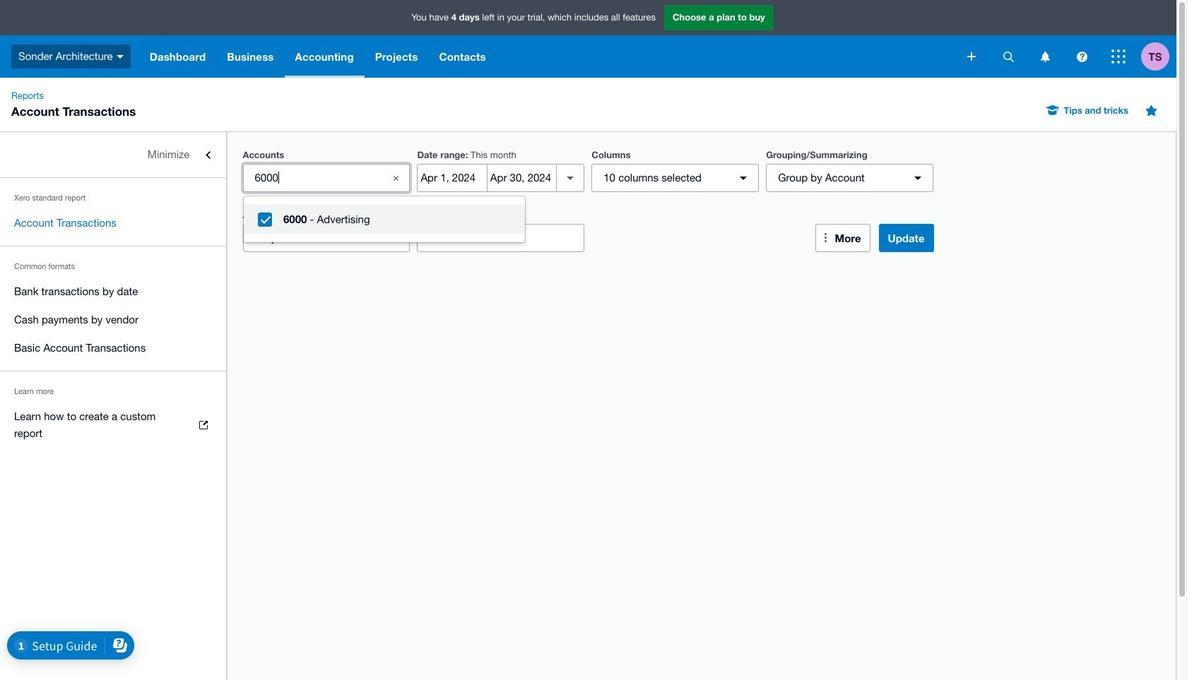 Task type: locate. For each thing, give the bounding box(es) containing it.
list of convenience dates image
[[557, 164, 585, 192]]

banner
[[0, 0, 1177, 78]]

1 horizontal spatial svg image
[[1041, 51, 1050, 62]]

svg image
[[1004, 51, 1014, 62], [1041, 51, 1050, 62]]

group
[[244, 197, 525, 243]]

svg image
[[1112, 49, 1126, 64], [1077, 51, 1088, 62], [968, 52, 976, 61], [116, 55, 123, 59]]

Select end date field
[[488, 165, 557, 192]]

1 svg image from the left
[[1004, 51, 1014, 62]]

None field
[[243, 164, 410, 192]]

0 horizontal spatial svg image
[[1004, 51, 1014, 62]]



Task type: describe. For each thing, give the bounding box(es) containing it.
clear image
[[382, 164, 410, 192]]

6000 - Advertising text field
[[244, 165, 376, 192]]

Select start date field
[[418, 165, 487, 192]]

2 svg image from the left
[[1041, 51, 1050, 62]]

remove from favorites image
[[1138, 96, 1166, 124]]



Task type: vqa. For each thing, say whether or not it's contained in the screenshot.
Remove all filters ICON
no



